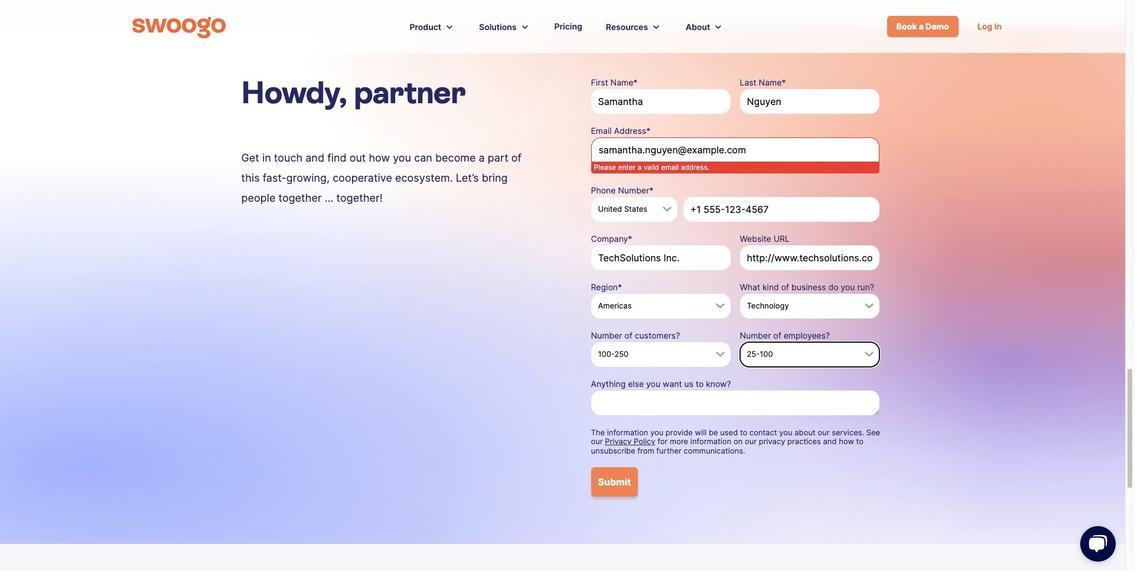 Task type: locate. For each thing, give the bounding box(es) containing it.
Company name text field
[[591, 245, 730, 270]]

None text field
[[591, 391, 879, 416]]

None text field
[[591, 89, 730, 114], [740, 89, 879, 114], [740, 245, 879, 270], [591, 89, 730, 114], [740, 89, 879, 114], [740, 245, 879, 270]]

chat widget region
[[1066, 515, 1125, 572]]

None submit
[[591, 468, 638, 498]]

dialog
[[0, 0, 1134, 572]]

None telephone field
[[683, 197, 879, 222]]



Task type: describe. For each thing, give the bounding box(es) containing it.
Work email address email field
[[591, 138, 879, 163]]

swoogo image
[[132, 17, 226, 38]]



Task type: vqa. For each thing, say whether or not it's contained in the screenshot.
dialog
yes



